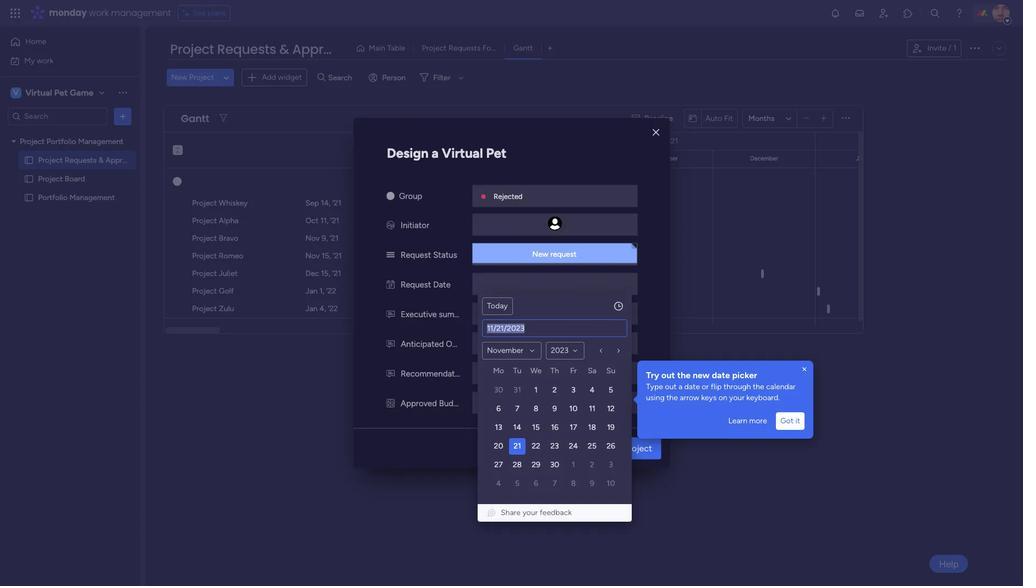 Task type: vqa. For each thing, say whether or not it's contained in the screenshot.
Save as new view Button
no



Task type: describe. For each thing, give the bounding box(es) containing it.
board
[[65, 174, 85, 184]]

request for request date
[[401, 280, 431, 290]]

create
[[595, 443, 622, 454]]

project up the project board
[[38, 156, 63, 165]]

public board image for project requests & approvals
[[24, 155, 34, 165]]

& inside the project requests & approvals field
[[279, 40, 289, 58]]

project requests form button
[[414, 40, 505, 57]]

'21 for sep 14, '21
[[333, 199, 341, 208]]

2021 for q4 2021
[[662, 137, 678, 146]]

next image
[[614, 347, 623, 356]]

project requests form
[[422, 43, 500, 53]]

approved budget
[[401, 399, 466, 409]]

0 horizontal spatial 9 button
[[547, 401, 563, 418]]

arrow down image
[[455, 71, 468, 84]]

public board image for project board
[[24, 174, 34, 184]]

my
[[24, 56, 35, 65]]

9,
[[322, 234, 328, 243]]

5 for 5 button to the bottom
[[515, 479, 520, 489]]

22
[[532, 442, 540, 451]]

1 vertical spatial 9
[[590, 479, 595, 489]]

1 horizontal spatial 5 button
[[603, 383, 619, 399]]

virtual inside dialog
[[442, 145, 483, 161]]

status
[[433, 250, 457, 260]]

1 vertical spatial 2
[[590, 461, 594, 470]]

1 vertical spatial out
[[665, 383, 677, 392]]

project portfolio management
[[20, 137, 123, 146]]

0 horizontal spatial 4 button
[[490, 476, 507, 493]]

1 horizontal spatial 1 button
[[565, 457, 582, 474]]

1 vertical spatial 3
[[609, 461, 613, 470]]

list box containing project portfolio management
[[0, 130, 140, 356]]

virtual inside workspace selection element
[[25, 87, 52, 98]]

august
[[352, 155, 371, 162]]

flip
[[711, 383, 722, 392]]

new for new project
[[171, 73, 187, 82]]

november inside button
[[487, 346, 524, 356]]

1,
[[320, 287, 325, 296]]

2 vertical spatial the
[[667, 394, 678, 403]]

gantt inside button
[[513, 43, 533, 53]]

try
[[646, 370, 660, 381]]

new for new request
[[532, 250, 549, 259]]

13 button
[[490, 420, 507, 437]]

14,
[[321, 199, 331, 208]]

approvals inside list box
[[106, 156, 140, 165]]

10 for the bottom 10 button
[[607, 479, 615, 489]]

more
[[750, 417, 767, 426]]

notifications image
[[830, 8, 841, 19]]

0 horizontal spatial your
[[523, 509, 538, 518]]

13
[[495, 423, 502, 433]]

portfolio management
[[38, 193, 115, 202]]

14
[[513, 423, 521, 433]]

project juliet
[[192, 269, 238, 279]]

nov for nov 9, '21
[[306, 234, 320, 243]]

oct
[[306, 216, 319, 226]]

plans
[[208, 8, 226, 18]]

requests for the project requests & approvals field
[[217, 40, 276, 58]]

0 horizontal spatial 4
[[496, 479, 501, 489]]

inbox image
[[854, 8, 865, 19]]

angle down image
[[224, 74, 229, 82]]

31
[[514, 386, 521, 395]]

0 horizontal spatial requests
[[65, 156, 97, 165]]

caret down image
[[12, 138, 16, 145]]

v2 search image
[[317, 72, 326, 84]]

close image
[[653, 128, 659, 137]]

'21 for nov 15, '21
[[333, 252, 342, 261]]

approvals inside field
[[292, 40, 358, 58]]

workspace image
[[10, 87, 21, 99]]

person
[[382, 73, 406, 82]]

v2 plus image
[[821, 115, 827, 123]]

through
[[724, 383, 751, 392]]

0 vertical spatial 30 button
[[490, 383, 507, 399]]

filter
[[433, 73, 451, 82]]

11
[[589, 405, 596, 414]]

0 horizontal spatial date
[[685, 383, 700, 392]]

pet inside dialog
[[486, 145, 507, 161]]

project up project alpha
[[192, 199, 217, 208]]

got it
[[781, 417, 800, 426]]

sunday element
[[602, 365, 620, 381]]

v2 status image
[[386, 250, 395, 260]]

project left angle down 'icon'
[[189, 73, 214, 82]]

invite / 1
[[928, 43, 957, 53]]

project up the project golf
[[192, 269, 217, 279]]

0 horizontal spatial 10 button
[[565, 401, 582, 418]]

0 vertical spatial 4 button
[[584, 383, 601, 399]]

1 vertical spatial the
[[753, 383, 765, 392]]

bravo
[[219, 234, 238, 243]]

jan for jan 1, '22
[[306, 287, 318, 296]]

project board
[[38, 174, 85, 184]]

executive
[[401, 310, 437, 320]]

19 button
[[603, 420, 619, 437]]

16
[[551, 423, 559, 433]]

1 vertical spatial 30 button
[[547, 457, 563, 474]]

29 button
[[528, 457, 544, 474]]

Search in workspace field
[[23, 110, 92, 123]]

27 button
[[490, 457, 507, 474]]

0 vertical spatial november
[[649, 155, 678, 162]]

picker
[[732, 370, 758, 381]]

see plans
[[193, 8, 226, 18]]

17
[[570, 423, 577, 433]]

group
[[399, 191, 422, 201]]

project right caret down icon
[[20, 137, 45, 146]]

on
[[719, 394, 728, 403]]

0 horizontal spatial 3
[[572, 386, 576, 395]]

12 button
[[603, 401, 619, 418]]

1 for rightmost 1 button
[[572, 461, 575, 470]]

project up 'project bravo' on the left
[[192, 216, 217, 226]]

0 vertical spatial 7 button
[[509, 401, 526, 418]]

1 horizontal spatial 6 button
[[528, 476, 544, 493]]

type
[[646, 383, 663, 392]]

create project button
[[586, 438, 661, 460]]

pet inside workspace selection element
[[54, 87, 68, 98]]

'22 for jan 4, '22
[[328, 304, 338, 314]]

cancel button
[[539, 438, 584, 460]]

september
[[447, 155, 477, 162]]

1 vertical spatial 10 button
[[603, 476, 619, 493]]

november button
[[482, 342, 542, 360]]

23
[[551, 442, 559, 451]]

'21 for nov 9, '21
[[330, 234, 339, 243]]

new request
[[532, 250, 577, 259]]

auto
[[706, 114, 723, 123]]

baseline button
[[627, 110, 680, 127]]

dec 15, '21
[[306, 269, 341, 279]]

1 vertical spatial portfolio
[[38, 193, 68, 202]]

0 vertical spatial portfolio
[[47, 137, 76, 146]]

1 vertical spatial gantt
[[181, 112, 209, 126]]

dapulse date column image
[[386, 280, 395, 290]]

share your feedback
[[501, 509, 572, 518]]

request
[[550, 250, 577, 259]]

5 for rightmost 5 button
[[609, 386, 613, 395]]

1 vertical spatial 3 button
[[603, 457, 619, 474]]

main table
[[369, 43, 405, 53]]

25
[[588, 442, 597, 451]]

nov 9, '21
[[306, 234, 339, 243]]

v
[[13, 88, 19, 97]]

try out the new date picker type out a date or flip through the calendar using the arrow keys on your keyboard.
[[646, 370, 798, 403]]

row group containing 30
[[489, 381, 620, 494]]

a inside try out the new date picker type out a date or flip through the calendar using the arrow keys on your keyboard.
[[679, 383, 683, 392]]

learn more button
[[724, 413, 772, 430]]

outcomes
[[446, 339, 485, 349]]

previous image
[[597, 347, 606, 356]]

26 button
[[603, 439, 619, 455]]

project requests & approvals inside list box
[[38, 156, 140, 165]]

select product image
[[10, 8, 21, 19]]

0 vertical spatial 6 button
[[490, 401, 507, 418]]

oct 11, '21
[[306, 216, 339, 226]]

v2 today image
[[689, 114, 697, 123]]

0 vertical spatial the
[[677, 370, 691, 381]]

0 vertical spatial 8 button
[[528, 401, 544, 418]]

new project button
[[167, 69, 218, 87]]

Date field
[[483, 320, 627, 337]]

nov for nov 15, '21
[[306, 252, 320, 261]]

learn
[[729, 417, 748, 426]]

design a virtual pet
[[387, 145, 507, 161]]

10 for leftmost 10 button
[[570, 405, 578, 414]]

public board image
[[24, 192, 34, 203]]

0 vertical spatial 2
[[553, 386, 557, 395]]

a inside dialog
[[432, 145, 439, 161]]

25 button
[[584, 439, 601, 455]]

requests for project requests form button
[[449, 43, 481, 53]]

invite members image
[[879, 8, 890, 19]]

june
[[152, 155, 165, 162]]

alpha
[[219, 216, 239, 226]]

19
[[607, 423, 615, 433]]

v2 long text column image for executive summary
[[386, 310, 395, 320]]

0 vertical spatial management
[[78, 137, 123, 146]]

form
[[483, 43, 500, 53]]

15, for dec
[[321, 269, 330, 279]]

months
[[749, 114, 775, 123]]

'22 for jan 1, '22
[[326, 287, 336, 296]]

8 for bottommost 8 button
[[571, 479, 576, 489]]

thursday element
[[546, 365, 564, 381]]

project down the project golf
[[192, 304, 217, 314]]

1 vertical spatial 5 button
[[509, 476, 526, 493]]

11,
[[320, 216, 329, 226]]

summary
[[439, 310, 473, 320]]

it
[[796, 417, 800, 426]]

0 horizontal spatial 2 button
[[547, 383, 563, 399]]

today button
[[482, 298, 513, 315]]

recommendation
[[401, 369, 466, 379]]

budget
[[439, 399, 466, 409]]

whiskey
[[219, 199, 248, 208]]

0 vertical spatial 9
[[553, 405, 557, 414]]

project zulu
[[192, 304, 234, 314]]

zulu
[[219, 304, 234, 314]]

saturday element
[[583, 365, 602, 381]]

more dots image
[[842, 115, 850, 123]]



Task type: locate. For each thing, give the bounding box(es) containing it.
tuesday element
[[508, 365, 527, 381]]

1 down 24 button
[[572, 461, 575, 470]]

my work
[[24, 56, 53, 65]]

0 vertical spatial virtual
[[25, 87, 52, 98]]

&
[[279, 40, 289, 58], [99, 156, 104, 165]]

0 horizontal spatial pet
[[54, 87, 68, 98]]

30 button down cancel
[[547, 457, 563, 474]]

requests up angle down 'icon'
[[217, 40, 276, 58]]

project golf
[[192, 287, 234, 296]]

q4 2021
[[649, 137, 678, 146]]

5 button down sunday element
[[603, 383, 619, 399]]

15, right "dec"
[[321, 269, 330, 279]]

1 horizontal spatial &
[[279, 40, 289, 58]]

work for monday
[[89, 7, 109, 19]]

1 down wednesday element
[[535, 386, 538, 395]]

0 horizontal spatial 30
[[494, 386, 503, 395]]

9 button
[[547, 401, 563, 418], [584, 476, 601, 493]]

0 horizontal spatial 9
[[553, 405, 557, 414]]

0 vertical spatial 6
[[497, 405, 501, 414]]

10 button up the 17
[[565, 401, 582, 418]]

'22 right the 1,
[[326, 287, 336, 296]]

add
[[262, 73, 276, 82]]

new left request
[[532, 250, 549, 259]]

2021 for q3 2021
[[358, 137, 374, 146]]

1 vertical spatial 7 button
[[547, 476, 563, 493]]

v2 collapse down image
[[173, 141, 183, 149]]

work right the monday
[[89, 7, 109, 19]]

15 button
[[528, 420, 544, 437]]

1 vertical spatial &
[[99, 156, 104, 165]]

6 down the 29 button
[[534, 479, 538, 489]]

workspace selection element
[[10, 86, 95, 99]]

0 vertical spatial &
[[279, 40, 289, 58]]

design
[[387, 145, 429, 161]]

today
[[487, 302, 508, 311]]

& up add widget
[[279, 40, 289, 58]]

0 vertical spatial 10
[[570, 405, 578, 414]]

5
[[609, 386, 613, 395], [515, 479, 520, 489]]

initiator
[[401, 220, 429, 230]]

21
[[514, 442, 521, 451]]

10 button down create
[[603, 476, 619, 493]]

1 horizontal spatial 4
[[590, 386, 595, 395]]

v2 long text column image
[[386, 310, 395, 320], [386, 339, 395, 349]]

15, down 9,
[[322, 252, 331, 261]]

we
[[531, 367, 542, 376]]

project up filter popup button
[[422, 43, 447, 53]]

sep
[[306, 199, 319, 208]]

got
[[781, 417, 794, 426]]

20
[[494, 442, 503, 451]]

grid containing mo
[[489, 365, 620, 494]]

arrow
[[680, 394, 700, 403]]

0 horizontal spatial work
[[37, 56, 53, 65]]

0 vertical spatial date
[[712, 370, 730, 381]]

public board image
[[24, 155, 34, 165], [24, 174, 34, 184]]

1 vertical spatial management
[[69, 193, 115, 202]]

v2 funnel image
[[220, 115, 227, 123]]

wednesday element
[[527, 365, 546, 381]]

1 horizontal spatial 30 button
[[547, 457, 563, 474]]

project requests & approvals up add
[[170, 40, 358, 58]]

0 horizontal spatial 6 button
[[490, 401, 507, 418]]

9 button up 16
[[547, 401, 563, 418]]

date up flip
[[712, 370, 730, 381]]

1 horizontal spatial date
[[712, 370, 730, 381]]

2 button down 25 button
[[584, 457, 601, 474]]

0 horizontal spatial 6
[[497, 405, 501, 414]]

6
[[497, 405, 501, 414], [534, 479, 538, 489]]

1 horizontal spatial 8 button
[[565, 476, 582, 493]]

18
[[588, 423, 596, 433]]

0 vertical spatial work
[[89, 7, 109, 19]]

invite / 1 button
[[907, 40, 962, 57]]

out right try
[[662, 370, 675, 381]]

0 vertical spatial project requests & approvals
[[170, 40, 358, 58]]

26
[[607, 442, 615, 451]]

approvals up v2 search icon
[[292, 40, 358, 58]]

'21 down nov 15, '21
[[332, 269, 341, 279]]

q4
[[649, 137, 660, 146]]

grid
[[489, 365, 620, 494]]

1 vertical spatial pet
[[486, 145, 507, 161]]

anticipated outcomes
[[401, 339, 485, 349]]

2 horizontal spatial 1
[[954, 43, 957, 53]]

22 button
[[528, 439, 544, 455]]

2 jan from the top
[[306, 304, 318, 314]]

12
[[607, 405, 615, 414]]

1 button
[[528, 383, 544, 399], [565, 457, 582, 474]]

7 button up feedback
[[547, 476, 563, 493]]

4 button down saturday element at the bottom right of the page
[[584, 383, 601, 399]]

30 down 'cancel' button
[[550, 461, 559, 470]]

& down project portfolio management
[[99, 156, 104, 165]]

requests left form
[[449, 43, 481, 53]]

2 button down thursday element
[[547, 383, 563, 399]]

virtual right v at the top of the page
[[25, 87, 52, 98]]

project right the 26 button
[[624, 443, 652, 454]]

7 up feedback
[[553, 479, 557, 489]]

1 horizontal spatial 7
[[553, 479, 557, 489]]

2 public board image from the top
[[24, 174, 34, 184]]

30 button down monday element
[[490, 383, 507, 399]]

feedback
[[540, 509, 572, 518]]

cancel
[[548, 443, 575, 454]]

project alpha
[[192, 216, 239, 226]]

project requests & approvals up board
[[38, 156, 140, 165]]

requests inside button
[[449, 43, 481, 53]]

q3
[[345, 137, 356, 146]]

3 button down create
[[603, 457, 619, 474]]

2 nov from the top
[[306, 252, 320, 261]]

add widget button
[[242, 69, 307, 86]]

or
[[702, 383, 709, 392]]

1 vertical spatial 8 button
[[565, 476, 582, 493]]

1 horizontal spatial 1
[[572, 461, 575, 470]]

nov left 9,
[[306, 234, 320, 243]]

management down board
[[69, 193, 115, 202]]

the left the new
[[677, 370, 691, 381]]

project left board
[[38, 174, 63, 184]]

project bravo
[[192, 234, 238, 243]]

invite
[[928, 43, 947, 53]]

new
[[693, 370, 710, 381]]

0 horizontal spatial 7 button
[[509, 401, 526, 418]]

portfolio down "search in workspace" field
[[47, 137, 76, 146]]

2 v2 long text column image from the top
[[386, 339, 395, 349]]

1 vertical spatial 1
[[535, 386, 538, 395]]

0 horizontal spatial approvals
[[106, 156, 140, 165]]

'21 right 11,
[[330, 216, 339, 226]]

1 v2 long text column image from the top
[[386, 310, 395, 320]]

tu
[[513, 367, 522, 376]]

9 down 25 button
[[590, 479, 595, 489]]

1 horizontal spatial your
[[729, 394, 745, 403]]

1 button down 24 button
[[565, 457, 582, 474]]

4 down saturday element at the bottom right of the page
[[590, 386, 595, 395]]

6 up 13
[[497, 405, 501, 414]]

gantt left 'v2 funnel' image at the left of the page
[[181, 112, 209, 126]]

5 button down 28 button
[[509, 476, 526, 493]]

0 vertical spatial out
[[662, 370, 675, 381]]

jan left the 1,
[[306, 287, 318, 296]]

7 for bottom '7' button
[[553, 479, 557, 489]]

2021 right q3
[[358, 137, 374, 146]]

work
[[89, 7, 109, 19], [37, 56, 53, 65]]

option
[[0, 132, 140, 134]]

2 button
[[547, 383, 563, 399], [584, 457, 601, 474]]

1 horizontal spatial 2021
[[662, 137, 678, 146]]

project inside field
[[170, 40, 214, 58]]

0 vertical spatial your
[[729, 394, 745, 403]]

0 horizontal spatial 3 button
[[565, 383, 582, 399]]

1 vertical spatial 8
[[571, 479, 576, 489]]

project inside design a virtual pet dialog
[[624, 443, 652, 454]]

10 left 11
[[570, 405, 578, 414]]

v2 sun image
[[386, 191, 395, 201]]

0 vertical spatial public board image
[[24, 155, 34, 165]]

2 request from the top
[[401, 280, 431, 290]]

management
[[78, 137, 123, 146], [69, 193, 115, 202]]

1 horizontal spatial 3
[[609, 461, 613, 470]]

1 vertical spatial 10
[[607, 479, 615, 489]]

th
[[551, 367, 559, 376]]

1 vertical spatial project requests & approvals
[[38, 156, 140, 165]]

learn more
[[729, 417, 767, 426]]

8 button up 15
[[528, 401, 544, 418]]

0 vertical spatial pet
[[54, 87, 68, 98]]

1 vertical spatial 2 button
[[584, 457, 601, 474]]

dapulse numbers column image
[[386, 399, 395, 409]]

0 horizontal spatial 5
[[515, 479, 520, 489]]

design a virtual pet dialog
[[353, 118, 670, 469]]

'21 right 9,
[[330, 234, 339, 243]]

main table button
[[352, 40, 414, 57]]

1 vertical spatial 4 button
[[490, 476, 507, 493]]

add widget
[[262, 73, 302, 82]]

Search field
[[326, 70, 359, 85]]

7 button up 14
[[509, 401, 526, 418]]

add view image
[[548, 44, 553, 53]]

1 jan from the top
[[306, 287, 318, 296]]

0 horizontal spatial november
[[487, 346, 524, 356]]

virtual right design
[[442, 145, 483, 161]]

out
[[662, 370, 675, 381], [665, 383, 677, 392]]

1 vertical spatial 1 button
[[565, 457, 582, 474]]

v2 long text column image left executive
[[386, 310, 395, 320]]

20 button
[[490, 439, 507, 455]]

a left september
[[432, 145, 439, 161]]

2 down thursday element
[[553, 386, 557, 395]]

0 horizontal spatial project requests & approvals
[[38, 156, 140, 165]]

8 for the topmost 8 button
[[534, 405, 539, 414]]

share
[[501, 509, 521, 518]]

work for my
[[37, 56, 53, 65]]

monday
[[49, 7, 87, 19]]

project down project alpha
[[192, 234, 217, 243]]

1 horizontal spatial new
[[532, 250, 549, 259]]

close image
[[800, 366, 809, 374]]

request status
[[401, 250, 457, 260]]

1 vertical spatial date
[[685, 383, 700, 392]]

2 down 25 button
[[590, 461, 594, 470]]

1 vertical spatial nov
[[306, 252, 320, 261]]

request for request status
[[401, 250, 431, 260]]

approved
[[401, 399, 437, 409]]

rejected
[[494, 192, 523, 201]]

management up board
[[78, 137, 123, 146]]

1 inside button
[[954, 43, 957, 53]]

16 button
[[547, 420, 563, 437]]

1 vertical spatial public board image
[[24, 174, 34, 184]]

0 horizontal spatial virtual
[[25, 87, 52, 98]]

6 button
[[490, 401, 507, 418], [528, 476, 544, 493]]

1 button down wednesday element
[[528, 383, 544, 399]]

15, for nov
[[322, 252, 331, 261]]

30 down monday element
[[494, 386, 503, 395]]

golf
[[219, 287, 234, 296]]

'21 up dec 15, '21
[[333, 252, 342, 261]]

2 2021 from the left
[[662, 137, 678, 146]]

january
[[856, 155, 877, 162]]

baseline
[[645, 114, 673, 123]]

5 down 28 button
[[515, 479, 520, 489]]

1 vertical spatial 15,
[[321, 269, 330, 279]]

monday element
[[489, 365, 508, 381]]

pet right september
[[486, 145, 507, 161]]

1 request from the top
[[401, 250, 431, 260]]

0 vertical spatial 5
[[609, 386, 613, 395]]

1 2021 from the left
[[358, 137, 374, 146]]

jan
[[306, 287, 318, 296], [306, 304, 318, 314]]

project up project juliet
[[192, 252, 217, 261]]

3 down friday element
[[572, 386, 576, 395]]

0 vertical spatial 10 button
[[565, 401, 582, 418]]

0 vertical spatial nov
[[306, 234, 320, 243]]

1 vertical spatial 30
[[550, 461, 559, 470]]

0 horizontal spatial &
[[99, 156, 104, 165]]

the right the using
[[667, 394, 678, 403]]

a up arrow at the bottom of page
[[679, 383, 683, 392]]

1 horizontal spatial 6
[[534, 479, 538, 489]]

0 horizontal spatial 2021
[[358, 137, 374, 146]]

0 vertical spatial 15,
[[322, 252, 331, 261]]

date up arrow at the bottom of page
[[685, 383, 700, 392]]

0 horizontal spatial 1 button
[[528, 383, 544, 399]]

17 button
[[565, 420, 582, 437]]

0 vertical spatial 7
[[515, 405, 520, 414]]

'21 for oct 11, '21
[[330, 216, 339, 226]]

4 button down 27 button
[[490, 476, 507, 493]]

'21 right 14, on the top left of page
[[333, 199, 341, 208]]

1 vertical spatial your
[[523, 509, 538, 518]]

nov 15, '21
[[306, 252, 342, 261]]

new inside design a virtual pet dialog
[[532, 250, 549, 259]]

1 public board image from the top
[[24, 155, 34, 165]]

21 button
[[509, 439, 526, 455]]

see
[[193, 8, 206, 18]]

list box
[[0, 130, 140, 356]]

the
[[677, 370, 691, 381], [753, 383, 765, 392], [667, 394, 678, 403]]

0 vertical spatial '22
[[326, 287, 336, 296]]

a
[[432, 145, 439, 161], [679, 383, 683, 392]]

0 vertical spatial a
[[432, 145, 439, 161]]

1 vertical spatial 7
[[553, 479, 557, 489]]

9 up 16
[[553, 405, 557, 414]]

nov
[[306, 234, 320, 243], [306, 252, 320, 261]]

project romeo
[[192, 252, 243, 261]]

work inside button
[[37, 56, 53, 65]]

2 horizontal spatial requests
[[449, 43, 481, 53]]

Project Requests & Approvals field
[[167, 40, 358, 59]]

your down through
[[729, 394, 745, 403]]

v2 long text column image for anticipated outcomes
[[386, 339, 395, 349]]

help image
[[954, 8, 965, 19]]

gantt
[[513, 43, 533, 53], [181, 112, 209, 126]]

0 vertical spatial 3 button
[[565, 383, 582, 399]]

row group
[[489, 381, 620, 494]]

request right v2 status image
[[401, 250, 431, 260]]

1 horizontal spatial 5
[[609, 386, 613, 395]]

project up new project
[[170, 40, 214, 58]]

friday element
[[564, 365, 583, 381]]

'21 for dec 15, '21
[[332, 269, 341, 279]]

1 horizontal spatial 9 button
[[584, 476, 601, 493]]

james peterson image
[[993, 4, 1010, 22]]

15,
[[322, 252, 331, 261], [321, 269, 330, 279]]

new inside button
[[171, 73, 187, 82]]

sep 14, '21
[[306, 199, 341, 208]]

1 right /
[[954, 43, 957, 53]]

v2 long text column image
[[386, 369, 395, 379]]

approvals left june
[[106, 156, 140, 165]]

1 for left 1 button
[[535, 386, 538, 395]]

1 vertical spatial 9 button
[[584, 476, 601, 493]]

out right type
[[665, 383, 677, 392]]

november up mo
[[487, 346, 524, 356]]

v2 collapse up image
[[173, 149, 183, 156]]

project requests & approvals inside field
[[170, 40, 358, 58]]

new left angle down 'icon'
[[171, 73, 187, 82]]

10
[[570, 405, 578, 414], [607, 479, 615, 489]]

requests up board
[[65, 156, 97, 165]]

november down q4 2021
[[649, 155, 678, 162]]

8 button up feedback
[[565, 476, 582, 493]]

apps image
[[903, 8, 914, 19]]

8 up feedback
[[571, 479, 576, 489]]

0 vertical spatial 2 button
[[547, 383, 563, 399]]

jan for jan 4, '22
[[306, 304, 318, 314]]

1 vertical spatial request
[[401, 280, 431, 290]]

add time image
[[613, 301, 624, 312]]

try out the new date picker heading
[[646, 370, 805, 382]]

portfolio down the project board
[[38, 193, 68, 202]]

your inside try out the new date picker type out a date or flip through the calendar using the arrow keys on your keyboard.
[[729, 394, 745, 403]]

& inside list box
[[99, 156, 104, 165]]

6 button down the 29 button
[[528, 476, 544, 493]]

pet left game
[[54, 87, 68, 98]]

7 for the topmost '7' button
[[515, 405, 520, 414]]

3 button down friday element
[[565, 383, 582, 399]]

su
[[607, 367, 616, 376]]

request right dapulse date column image
[[401, 280, 431, 290]]

0 vertical spatial 5 button
[[603, 383, 619, 399]]

0 vertical spatial jan
[[306, 287, 318, 296]]

search everything image
[[930, 8, 941, 19]]

1 vertical spatial 6 button
[[528, 476, 544, 493]]

6 button up 13
[[490, 401, 507, 418]]

1 nov from the top
[[306, 234, 320, 243]]

0 vertical spatial approvals
[[292, 40, 358, 58]]

0 vertical spatial 1 button
[[528, 383, 544, 399]]

v2 minus image
[[804, 115, 809, 123]]

1 horizontal spatial 8
[[571, 479, 576, 489]]

virtual
[[25, 87, 52, 98], [442, 145, 483, 161]]

'21
[[333, 199, 341, 208], [330, 216, 339, 226], [330, 234, 339, 243], [333, 252, 342, 261], [332, 269, 341, 279]]

help button
[[930, 555, 968, 574]]

project up project zulu
[[192, 287, 217, 296]]

1 horizontal spatial approvals
[[292, 40, 358, 58]]

gantt left the add view icon
[[513, 43, 533, 53]]

1 vertical spatial new
[[532, 250, 549, 259]]

december
[[750, 155, 778, 162]]

1 horizontal spatial 10
[[607, 479, 615, 489]]

29
[[532, 461, 541, 470]]

7 down 31 button
[[515, 405, 520, 414]]

dec
[[306, 269, 319, 279]]

requests inside field
[[217, 40, 276, 58]]

v2 multiple person column image
[[386, 220, 395, 230]]

1 horizontal spatial virtual
[[442, 145, 483, 161]]

work right my
[[37, 56, 53, 65]]

my work button
[[7, 52, 118, 70]]

fr
[[570, 367, 577, 376]]

calendar
[[766, 383, 796, 392]]

project
[[170, 40, 214, 58], [422, 43, 447, 53], [189, 73, 214, 82], [20, 137, 45, 146], [38, 156, 63, 165], [38, 174, 63, 184], [192, 199, 217, 208], [192, 216, 217, 226], [192, 234, 217, 243], [192, 252, 217, 261], [192, 269, 217, 279], [192, 287, 217, 296], [192, 304, 217, 314], [624, 443, 652, 454]]

0 horizontal spatial 8
[[534, 405, 539, 414]]

8 up 15
[[534, 405, 539, 414]]



